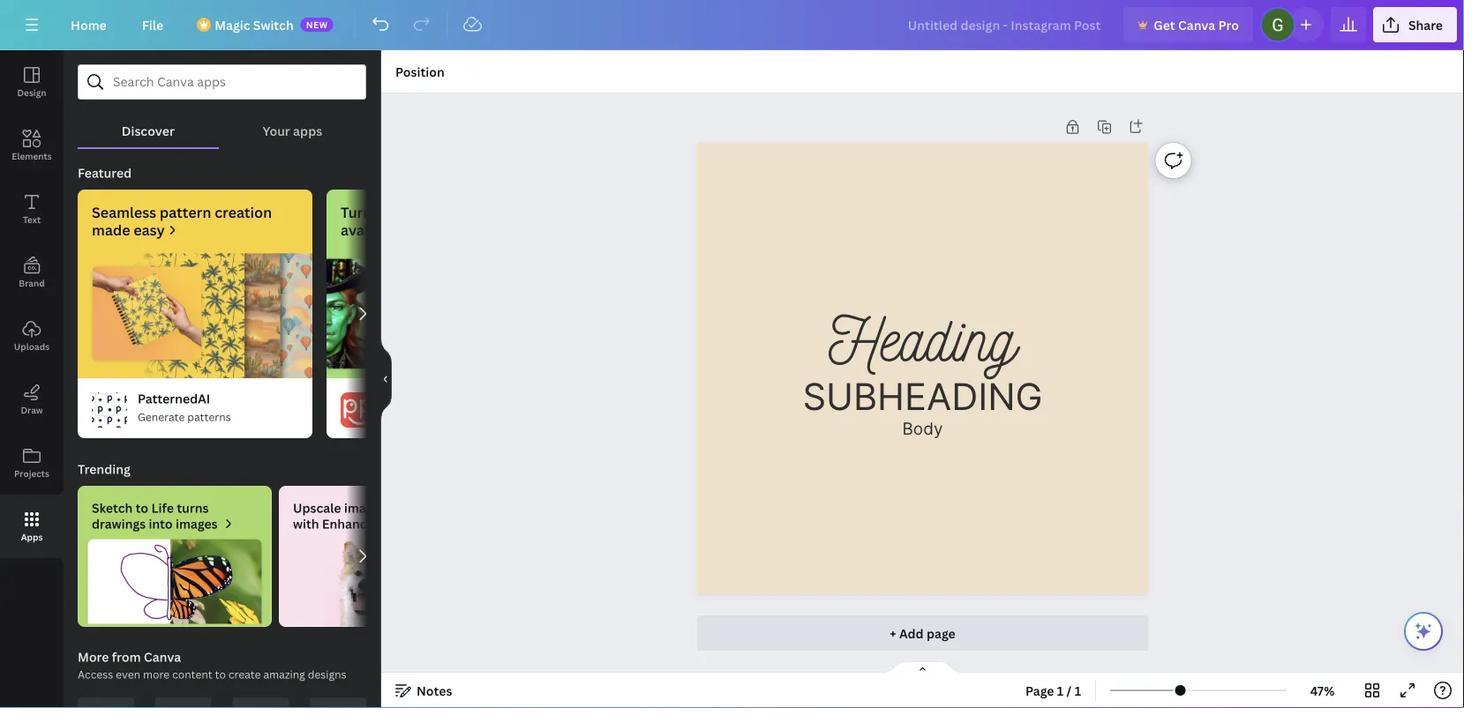 Task type: vqa. For each thing, say whether or not it's contained in the screenshot.
Switch
yes



Task type: describe. For each thing, give the bounding box(es) containing it.
elements button
[[0, 114, 64, 177]]

heading subheading body
[[803, 299, 1043, 439]]

more
[[143, 668, 170, 682]]

uploads
[[14, 341, 50, 353]]

life
[[151, 500, 174, 517]]

+
[[890, 625, 897, 642]]

share
[[1409, 16, 1443, 33]]

more
[[78, 649, 109, 666]]

images inside sketch to life turns drawings into images
[[176, 516, 218, 533]]

canva assistant image
[[1413, 621, 1435, 643]]

featured
[[78, 165, 132, 181]]

switch
[[253, 16, 294, 33]]

file
[[142, 16, 163, 33]]

enhancer
[[322, 516, 379, 533]]

a picture of a dog's face vertically divided into two parts. face's left side is blurry and right side is clear. image
[[279, 539, 473, 628]]

your apps button
[[219, 100, 366, 147]]

position button
[[388, 57, 452, 86]]

heading
[[829, 299, 1017, 375]]

trending
[[78, 461, 130, 478]]

sketch
[[92, 500, 133, 517]]

file button
[[128, 7, 178, 42]]

turn faces into talking avatars using text
[[341, 203, 492, 240]]

apps button
[[0, 495, 64, 559]]

get canva pro button
[[1124, 7, 1253, 42]]

apps
[[293, 122, 322, 139]]

upscale
[[293, 500, 341, 517]]

1 vertical spatial patternedai image
[[92, 393, 127, 428]]

more from canva access even more content to create amazing designs
[[78, 649, 347, 682]]

from
[[112, 649, 141, 666]]

made
[[92, 221, 130, 240]]

to inside more from canva access even more content to create amazing designs
[[215, 668, 226, 682]]

outline of half a butterfly on the left, transformed into a vibrant image on the right. illustrates the app's sketch-to-image feature. image
[[78, 539, 272, 624]]

home
[[71, 16, 107, 33]]

0 vertical spatial puppetry image
[[327, 253, 561, 379]]

apps
[[21, 531, 43, 543]]

creation
[[215, 203, 272, 222]]

page
[[1026, 683, 1054, 700]]

avatars
[[341, 221, 391, 240]]

patterns
[[187, 410, 231, 425]]

hide image
[[380, 337, 392, 422]]

brand
[[19, 277, 45, 289]]

text
[[23, 214, 41, 226]]

1 vertical spatial puppetry image
[[341, 393, 376, 428]]

Search Canva apps search field
[[113, 65, 331, 99]]

drawings
[[92, 516, 146, 533]]

generate
[[138, 410, 185, 425]]

ai
[[424, 500, 437, 517]]

design
[[17, 87, 46, 98]]

amazing
[[263, 668, 305, 682]]

talking
[[446, 203, 492, 222]]

projects button
[[0, 432, 64, 495]]

position
[[395, 63, 445, 80]]

+ add page button
[[697, 616, 1149, 651]]

designs
[[308, 668, 347, 682]]

turn
[[341, 203, 372, 222]]

faces
[[375, 203, 412, 222]]



Task type: locate. For each thing, give the bounding box(es) containing it.
to
[[136, 500, 148, 517], [215, 668, 226, 682]]

patternedai image left generate
[[92, 393, 127, 428]]

47%
[[1311, 683, 1335, 700]]

canva
[[1178, 16, 1216, 33], [144, 649, 181, 666]]

1
[[1057, 683, 1064, 700], [1075, 683, 1081, 700]]

discover
[[122, 122, 175, 139]]

upscale images using ai with enhancer
[[293, 500, 437, 533]]

1 vertical spatial canva
[[144, 649, 181, 666]]

canva inside button
[[1178, 16, 1216, 33]]

turn faces into talking avatars using text button
[[320, 190, 561, 439]]

0 horizontal spatial to
[[136, 500, 148, 517]]

/
[[1067, 683, 1072, 700]]

to inside sketch to life turns drawings into images
[[136, 500, 148, 517]]

create
[[228, 668, 261, 682]]

1 horizontal spatial images
[[344, 500, 386, 517]]

to left "create"
[[215, 668, 226, 682]]

notes
[[417, 683, 452, 700]]

0 horizontal spatial 1
[[1057, 683, 1064, 700]]

1 vertical spatial into
[[149, 516, 173, 533]]

body
[[903, 419, 943, 439]]

47% button
[[1294, 677, 1352, 705]]

easy
[[134, 221, 165, 240]]

using
[[395, 221, 431, 240], [389, 500, 421, 517]]

using left "ai" on the bottom
[[389, 500, 421, 517]]

puppetry image down text
[[327, 253, 561, 379]]

turns
[[177, 500, 209, 517]]

1 1 from the left
[[1057, 683, 1064, 700]]

text button
[[0, 177, 64, 241]]

using inside the upscale images using ai with enhancer
[[389, 500, 421, 517]]

add
[[900, 625, 924, 642]]

notes button
[[388, 677, 459, 705]]

even
[[116, 668, 140, 682]]

1 left / on the right bottom
[[1057, 683, 1064, 700]]

elements
[[12, 150, 52, 162]]

images right upscale
[[344, 500, 386, 517]]

design button
[[0, 50, 64, 114]]

text
[[435, 221, 462, 240]]

images right life
[[176, 516, 218, 533]]

images inside the upscale images using ai with enhancer
[[344, 500, 386, 517]]

access
[[78, 668, 113, 682]]

canva up more
[[144, 649, 181, 666]]

patternedai generate patterns
[[138, 391, 231, 425]]

+ add page
[[890, 625, 956, 642]]

main menu bar
[[0, 0, 1465, 50]]

1 right / on the right bottom
[[1075, 683, 1081, 700]]

your apps
[[263, 122, 322, 139]]

0 vertical spatial into
[[415, 203, 443, 222]]

0 vertical spatial to
[[136, 500, 148, 517]]

share button
[[1374, 7, 1457, 42]]

0 vertical spatial using
[[395, 221, 431, 240]]

page 1 / 1
[[1026, 683, 1081, 700]]

into left turns
[[149, 516, 173, 533]]

1 vertical spatial using
[[389, 500, 421, 517]]

0 horizontal spatial canva
[[144, 649, 181, 666]]

0 vertical spatial canva
[[1178, 16, 1216, 33]]

patternedai image up patternedai
[[78, 253, 313, 379]]

into
[[415, 203, 443, 222], [149, 516, 173, 533]]

more from canva element
[[78, 698, 366, 709]]

1 horizontal spatial into
[[415, 203, 443, 222]]

using left text
[[395, 221, 431, 240]]

into right faces
[[415, 203, 443, 222]]

uploads button
[[0, 305, 64, 368]]

brand button
[[0, 241, 64, 305]]

get canva pro
[[1154, 16, 1239, 33]]

home link
[[56, 7, 121, 42]]

images
[[344, 500, 386, 517], [176, 516, 218, 533]]

projects
[[14, 468, 49, 480]]

puppetry image
[[327, 253, 561, 379], [341, 393, 376, 428]]

seamless
[[92, 203, 156, 222]]

draw button
[[0, 368, 64, 432]]

side panel tab list
[[0, 50, 64, 559]]

0 horizontal spatial into
[[149, 516, 173, 533]]

1 horizontal spatial canva
[[1178, 16, 1216, 33]]

subheading
[[803, 375, 1043, 419]]

2 1 from the left
[[1075, 683, 1081, 700]]

page
[[927, 625, 956, 642]]

puppetry image left hide image in the left of the page
[[341, 393, 376, 428]]

patternedai
[[138, 391, 210, 407]]

pattern
[[160, 203, 211, 222]]

canva left the pro
[[1178, 16, 1216, 33]]

canva inside more from canva access even more content to create amazing designs
[[144, 649, 181, 666]]

1 vertical spatial to
[[215, 668, 226, 682]]

into inside sketch to life turns drawings into images
[[149, 516, 173, 533]]

into inside turn faces into talking avatars using text
[[415, 203, 443, 222]]

0 vertical spatial patternedai image
[[78, 253, 313, 379]]

patternedai image
[[78, 253, 313, 379], [92, 393, 127, 428]]

pro
[[1219, 16, 1239, 33]]

0 horizontal spatial images
[[176, 516, 218, 533]]

with
[[293, 516, 319, 533]]

1 horizontal spatial 1
[[1075, 683, 1081, 700]]

discover button
[[78, 100, 219, 147]]

content
[[172, 668, 212, 682]]

magic
[[215, 16, 250, 33]]

magic switch
[[215, 16, 294, 33]]

sketch to life turns drawings into images
[[92, 500, 218, 533]]

Design title text field
[[894, 7, 1117, 42]]

seamless pattern creation made easy
[[92, 203, 272, 240]]

using inside turn faces into talking avatars using text
[[395, 221, 431, 240]]

1 horizontal spatial to
[[215, 668, 226, 682]]

your
[[263, 122, 290, 139]]

draw
[[21, 404, 43, 416]]

new
[[306, 19, 328, 30]]

to left life
[[136, 500, 148, 517]]

get
[[1154, 16, 1176, 33]]

show pages image
[[881, 661, 965, 675]]



